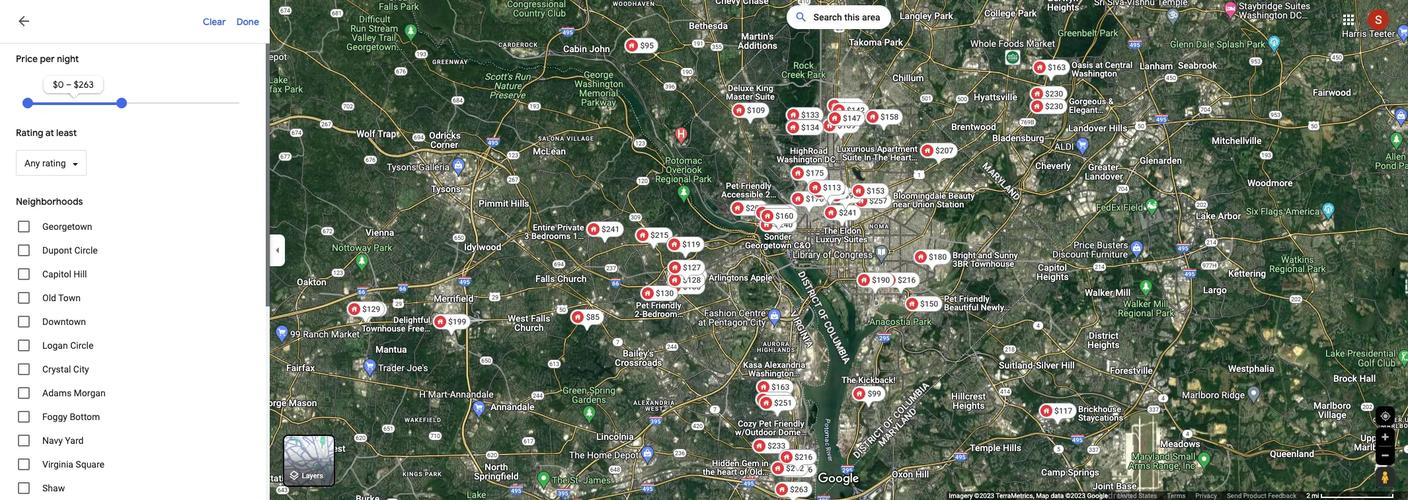Task type: vqa. For each thing, say whether or not it's contained in the screenshot.
'Zoom out' image
yes



Task type: describe. For each thing, give the bounding box(es) containing it.
2 mi
[[1307, 493, 1320, 500]]

price per night
[[16, 53, 79, 65]]

any rating button
[[16, 150, 87, 176]]

price per night region
[[0, 44, 266, 118]]

data
[[1051, 493, 1064, 500]]

adams morgan
[[42, 388, 106, 399]]

shaw
[[42, 484, 65, 494]]

neighborhoods
[[16, 196, 83, 208]]

virginia square
[[42, 460, 105, 471]]

capitol hill
[[42, 269, 87, 280]]

at
[[46, 127, 54, 139]]

old
[[42, 293, 56, 304]]

states
[[1139, 493, 1158, 500]]

night
[[57, 53, 79, 65]]

back image
[[16, 13, 32, 29]]

logan circle
[[42, 341, 94, 351]]

collapse side panel image
[[271, 243, 285, 258]]

done
[[237, 16, 259, 28]]

terrametrics,
[[996, 493, 1035, 500]]

footer inside google maps element
[[949, 492, 1307, 501]]

area
[[863, 12, 881, 22]]

$263
[[74, 79, 94, 91]]

united states button
[[1119, 492, 1158, 501]]

–
[[66, 79, 72, 91]]

rating group
[[0, 118, 266, 185]]

send product feedback button
[[1228, 492, 1297, 501]]

show your location image
[[1380, 411, 1392, 423]]

google account: sheryl atherton  
(sheryl.atherton@adept.ai) image
[[1369, 9, 1390, 30]]

map
[[1037, 493, 1050, 500]]

virginia
[[42, 460, 73, 471]]

terms button
[[1168, 492, 1186, 501]]

georgetown
[[42, 222, 92, 232]]

google
[[1088, 493, 1109, 500]]

clear button
[[203, 0, 237, 42]]

2 ©2023 from the left
[[1066, 493, 1086, 500]]

2 mi button
[[1307, 493, 1395, 500]]

foggy
[[42, 412, 67, 423]]

least
[[56, 127, 77, 139]]

per
[[40, 53, 55, 65]]

city
[[73, 365, 89, 375]]

product
[[1244, 493, 1267, 500]]

dupont
[[42, 246, 72, 256]]

rating at least
[[16, 127, 77, 139]]

rating
[[16, 127, 43, 139]]

old town
[[42, 293, 81, 304]]

2
[[1307, 493, 1311, 500]]

any rating
[[24, 158, 66, 169]]

navy
[[42, 436, 63, 447]]

crystal
[[42, 365, 71, 375]]

square
[[76, 460, 105, 471]]

mi
[[1313, 493, 1320, 500]]



Task type: locate. For each thing, give the bounding box(es) containing it.
hill
[[74, 269, 87, 280]]

terms
[[1168, 493, 1186, 500]]

©2023
[[975, 493, 995, 500], [1066, 493, 1086, 500]]

this
[[845, 12, 860, 22]]

logan
[[42, 341, 68, 351]]

town
[[58, 293, 81, 304]]

downtown
[[42, 317, 86, 328]]

privacy button
[[1196, 492, 1218, 501]]

main content
[[0, 0, 270, 501]]

yard
[[65, 436, 84, 447]]

search this area
[[814, 12, 881, 22]]

crystal city
[[42, 365, 89, 375]]

footer
[[949, 492, 1307, 501]]

dupont circle
[[42, 246, 98, 256]]

send
[[1228, 493, 1242, 500]]

send product feedback
[[1228, 493, 1297, 500]]

circle up city on the left bottom of page
[[70, 341, 94, 351]]

rating
[[42, 158, 66, 169]]

circle for logan circle
[[70, 341, 94, 351]]

footer containing imagery ©2023 terrametrics, map data ©2023 google
[[949, 492, 1307, 501]]

morgan
[[74, 388, 106, 399]]

zoom in image
[[1381, 433, 1391, 443]]

done button
[[237, 0, 270, 42]]

1 vertical spatial circle
[[70, 341, 94, 351]]

circle
[[74, 246, 98, 256], [70, 341, 94, 351]]

imagery ©2023 terrametrics, map data ©2023 google
[[949, 493, 1109, 500]]

google maps element
[[0, 0, 1409, 501]]

any
[[24, 158, 40, 169]]

circle for dupont circle
[[74, 246, 98, 256]]

$0 – $263
[[53, 79, 94, 91]]

0 horizontal spatial ©2023
[[975, 493, 995, 500]]

feedback
[[1269, 493, 1297, 500]]

capitol
[[42, 269, 71, 280]]

search this area button
[[787, 5, 891, 29]]

layers
[[302, 473, 323, 481]]

adams
[[42, 388, 72, 399]]

search
[[814, 12, 843, 22]]

navy yard
[[42, 436, 84, 447]]

1 horizontal spatial ©2023
[[1066, 493, 1086, 500]]

bottom
[[70, 412, 100, 423]]

©2023 right imagery
[[975, 493, 995, 500]]

0 vertical spatial circle
[[74, 246, 98, 256]]

price
[[16, 53, 38, 65]]

united
[[1119, 493, 1138, 500]]

show street view coverage image
[[1377, 468, 1395, 488]]

foggy bottom
[[42, 412, 100, 423]]

united states
[[1119, 493, 1158, 500]]

zoom out image
[[1381, 451, 1391, 461]]

clear
[[203, 16, 226, 28]]

main content containing clear
[[0, 0, 270, 501]]

©2023 right data in the right bottom of the page
[[1066, 493, 1086, 500]]

privacy
[[1196, 493, 1218, 500]]

circle up hill
[[74, 246, 98, 256]]

$0
[[53, 79, 64, 91]]

1 ©2023 from the left
[[975, 493, 995, 500]]

imagery
[[949, 493, 973, 500]]



